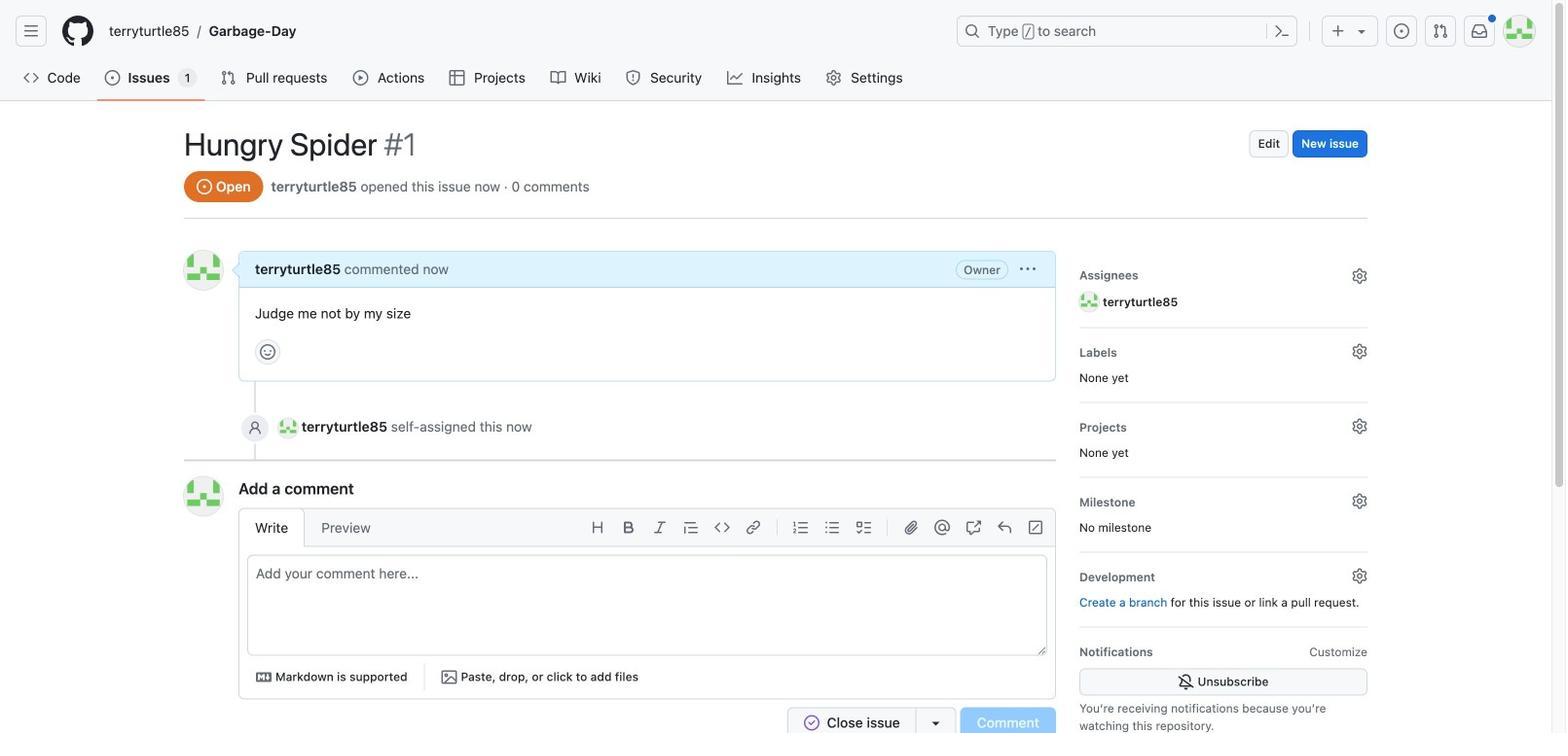 Task type: vqa. For each thing, say whether or not it's contained in the screenshot.
the top @terryturtle85 image
yes



Task type: locate. For each thing, give the bounding box(es) containing it.
1 horizontal spatial @terryturtle85 image
[[278, 419, 298, 438]]

2 gear image from the top
[[1352, 419, 1368, 434]]

0 horizontal spatial issue opened image
[[105, 70, 120, 86]]

2 vertical spatial gear image
[[1352, 569, 1368, 584]]

status: open image
[[197, 179, 212, 195]]

issue opened image for git pull request icon
[[1394, 23, 1409, 39]]

code image
[[23, 70, 39, 86]]

@terryturtle85 image
[[184, 251, 223, 290]]

  text field
[[248, 556, 1046, 656]]

1 horizontal spatial issue opened image
[[1394, 23, 1409, 39]]

issue opened image left git pull request icon
[[1394, 23, 1409, 39]]

gear image
[[1352, 344, 1368, 359], [1352, 419, 1368, 434], [1352, 494, 1368, 509]]

1 vertical spatial @terryturtle85 image
[[278, 419, 298, 438]]

@terryturtle85 image
[[1079, 292, 1099, 312], [278, 419, 298, 438], [184, 477, 223, 516]]

bell slash image
[[1178, 675, 1194, 690]]

issue closed image
[[804, 716, 819, 731]]

triangle down image
[[1354, 23, 1369, 39]]

0 vertical spatial issue opened image
[[1394, 23, 1409, 39]]

select projects element
[[1079, 415, 1368, 462]]

list
[[101, 16, 945, 47]]

gear image inside link issues element
[[1352, 569, 1368, 584]]

2 vertical spatial gear image
[[1352, 494, 1368, 509]]

1 vertical spatial gear image
[[1352, 419, 1368, 434]]

0 vertical spatial gear image
[[1352, 344, 1368, 359]]

tab panel
[[239, 555, 1055, 699]]

gear image
[[826, 70, 842, 86], [1352, 269, 1368, 284], [1352, 569, 1368, 584]]

banner
[[0, 0, 1551, 101]]

0 vertical spatial @terryturtle85 image
[[1079, 292, 1099, 312]]

gear image for select assignees element
[[1352, 269, 1368, 284]]

show options image
[[1020, 262, 1036, 277]]

2 horizontal spatial @terryturtle85 image
[[1079, 292, 1099, 312]]

0 horizontal spatial @terryturtle85 image
[[184, 477, 223, 516]]

add or remove reactions image
[[260, 345, 275, 360]]

link issues element
[[1079, 565, 1368, 612]]

1 vertical spatial issue opened image
[[105, 70, 120, 86]]

issue opened image
[[1394, 23, 1409, 39], [105, 70, 120, 86]]

git pull request image
[[221, 70, 236, 86]]

gear image inside select assignees element
[[1352, 269, 1368, 284]]

1 vertical spatial gear image
[[1352, 269, 1368, 284]]

issue opened image right code image
[[105, 70, 120, 86]]



Task type: describe. For each thing, give the bounding box(es) containing it.
person image
[[247, 421, 263, 437]]

add a comment tab list
[[238, 509, 387, 547]]

select assignees element
[[1079, 263, 1368, 312]]

2 vertical spatial @terryturtle85 image
[[184, 477, 223, 516]]

book image
[[550, 70, 566, 86]]

table image
[[449, 70, 465, 86]]

git pull request image
[[1433, 23, 1448, 39]]

play image
[[353, 70, 369, 86]]

gear image inside select projects element
[[1352, 419, 1368, 434]]

inbox image
[[1472, 23, 1487, 39]]

add or remove reactions element
[[255, 340, 280, 365]]

0 vertical spatial gear image
[[826, 70, 842, 86]]

homepage image
[[62, 16, 93, 47]]

issue opened image for git pull request image
[[105, 70, 120, 86]]

command palette image
[[1274, 23, 1290, 39]]

1 gear image from the top
[[1352, 344, 1368, 359]]

image image
[[441, 670, 457, 686]]

@terryturtle85 image inside select assignees element
[[1079, 292, 1099, 312]]

shield image
[[625, 70, 641, 86]]

gear image for link issues element in the right of the page
[[1352, 569, 1368, 584]]

markdown image
[[256, 670, 272, 686]]

graph image
[[727, 70, 742, 86]]

3 gear image from the top
[[1352, 494, 1368, 509]]



